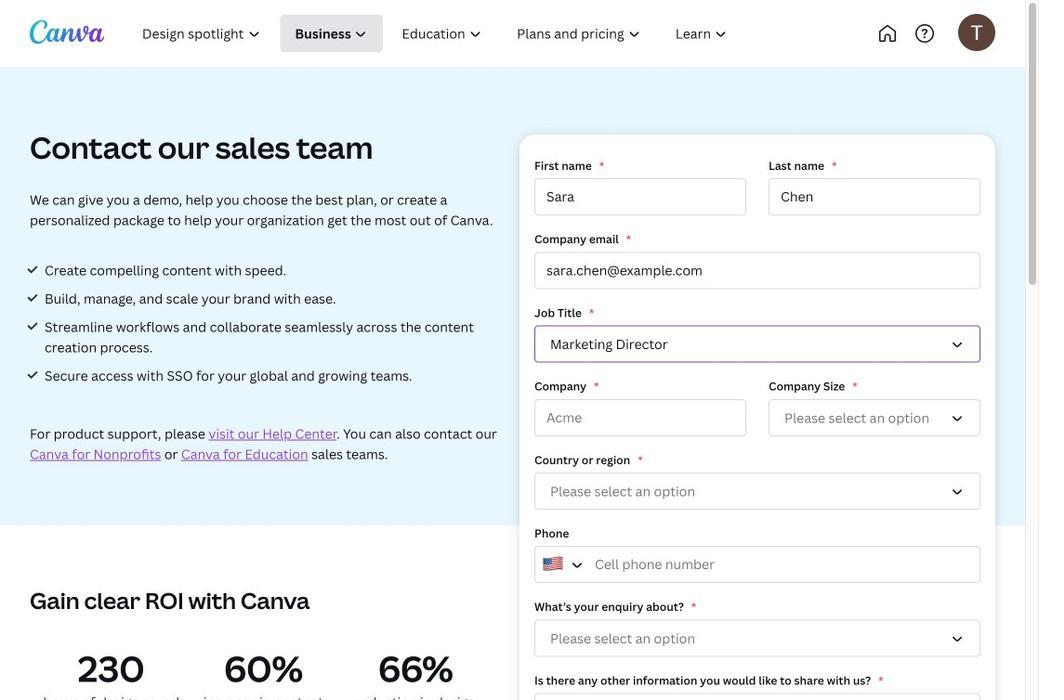 Task type: describe. For each thing, give the bounding box(es) containing it.
Acme text field
[[535, 400, 747, 437]]

top level navigation element
[[126, 15, 806, 52]]



Task type: locate. For each thing, give the bounding box(es) containing it.
John text field
[[535, 179, 747, 216]]

Cell phone number text field
[[535, 547, 981, 584]]

john.smith@acme.com text field
[[535, 252, 981, 289]]

Smith text field
[[769, 179, 981, 216]]



Task type: vqa. For each thing, say whether or not it's contained in the screenshot.
Studio
no



